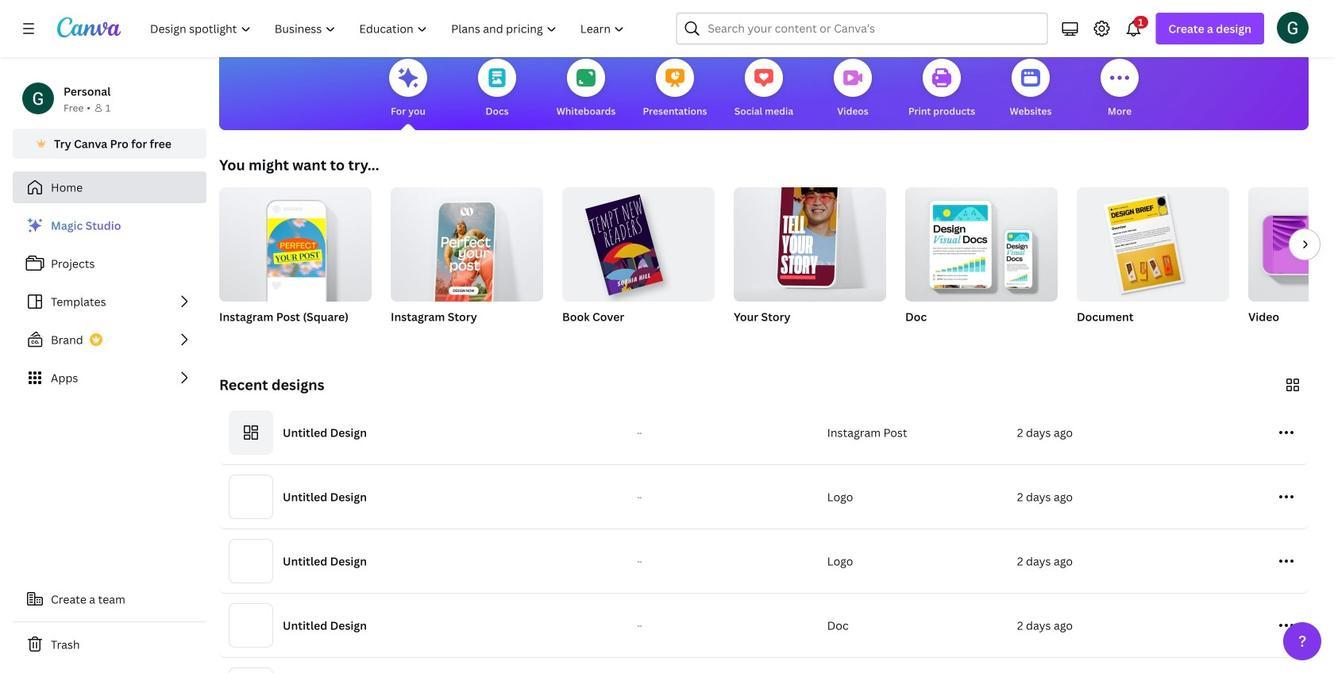 Task type: describe. For each thing, give the bounding box(es) containing it.
top level navigation element
[[140, 13, 638, 44]]

greg robinson image
[[1277, 12, 1309, 43]]



Task type: locate. For each thing, give the bounding box(es) containing it.
list
[[13, 210, 206, 394]]

group
[[734, 178, 886, 345], [734, 178, 886, 302], [219, 181, 372, 345], [219, 181, 372, 302], [391, 181, 543, 345], [391, 181, 543, 311], [562, 181, 715, 345], [562, 181, 715, 302], [905, 181, 1058, 345], [905, 181, 1058, 302], [1077, 181, 1229, 345], [1077, 181, 1229, 302], [1248, 187, 1334, 345], [1248, 187, 1334, 302]]

Search search field
[[708, 14, 1016, 44]]

None search field
[[676, 13, 1048, 44]]



Task type: vqa. For each thing, say whether or not it's contained in the screenshot.
TOP LEVEL NAVIGATION element at the top left of page
yes



